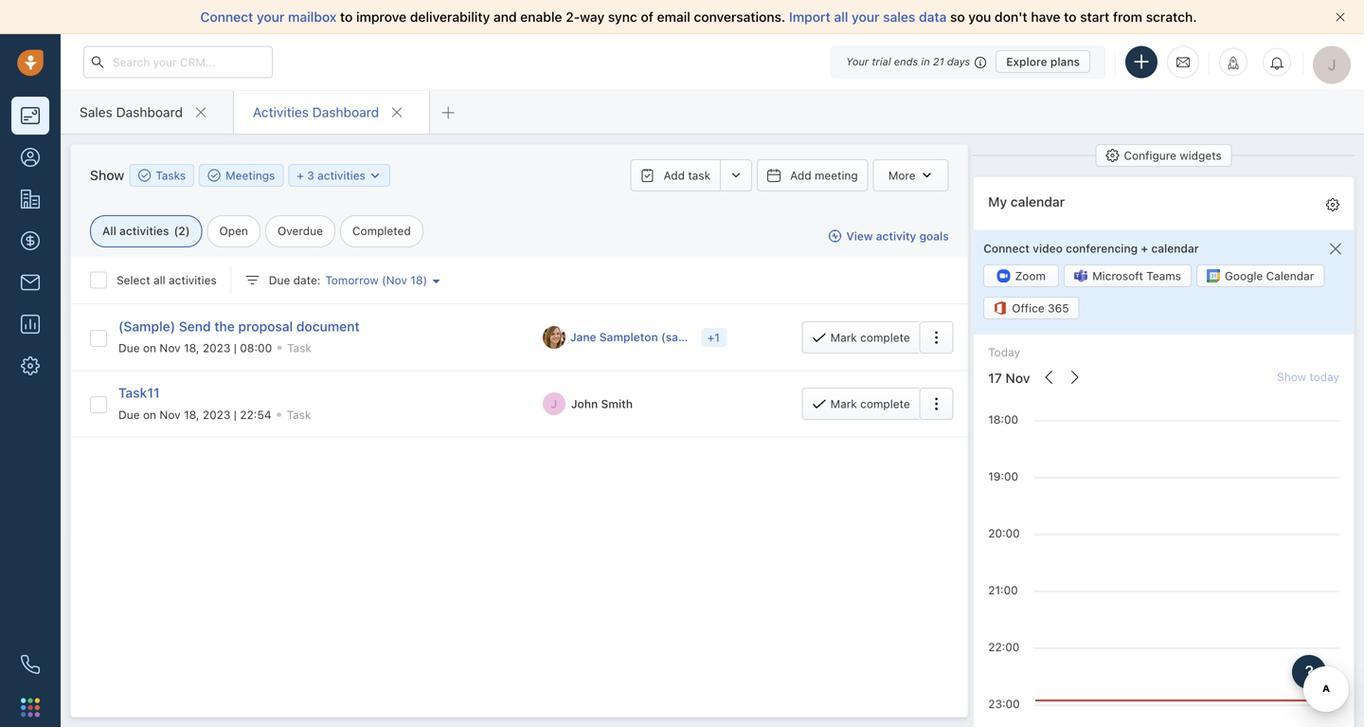 Task type: describe. For each thing, give the bounding box(es) containing it.
more
[[889, 169, 916, 182]]

activities
[[253, 104, 309, 120]]

overdue
[[278, 224, 323, 237]]

improve
[[356, 9, 407, 25]]

22:54
[[240, 408, 272, 421]]

1 to from the left
[[340, 9, 353, 25]]

sampleton
[[600, 331, 658, 344]]

mailbox
[[288, 9, 337, 25]]

+ 3 activities
[[297, 169, 366, 182]]

nov for due on nov 18, 2023 | 08:00
[[160, 341, 181, 355]]

configure
[[1125, 149, 1177, 162]]

send
[[179, 318, 211, 334]]

email
[[657, 9, 691, 25]]

20:00
[[989, 527, 1021, 540]]

jane sampleton (sample) link
[[570, 329, 710, 345]]

) for tomorrow ( nov 18 )
[[423, 273, 428, 287]]

microsoft
[[1093, 269, 1144, 282]]

task11
[[118, 385, 160, 401]]

my
[[989, 194, 1008, 209]]

0 vertical spatial due
[[269, 273, 290, 287]]

add task
[[664, 169, 711, 182]]

office 365
[[1013, 301, 1070, 315]]

teams
[[1147, 269, 1182, 282]]

import
[[790, 9, 831, 25]]

(sample) send the proposal document
[[118, 318, 360, 334]]

19:00
[[989, 470, 1019, 483]]

explore
[[1007, 55, 1048, 68]]

date:
[[294, 273, 321, 287]]

google
[[1226, 269, 1264, 282]]

data
[[919, 9, 947, 25]]

your trial ends in 21 days
[[847, 55, 971, 68]]

close image
[[1337, 12, 1346, 22]]

mark for (sample) send the proposal document
[[831, 331, 858, 344]]

2023 for task11
[[203, 408, 231, 421]]

2-
[[566, 9, 580, 25]]

17
[[989, 370, 1003, 386]]

configure widgets
[[1125, 149, 1223, 162]]

17 nov
[[989, 370, 1031, 386]]

dashboard for activities dashboard
[[313, 104, 379, 120]]

google calendar button
[[1197, 264, 1325, 287]]

tomorrow
[[325, 273, 379, 287]]

of
[[641, 9, 654, 25]]

today
[[989, 345, 1021, 359]]

meeting
[[815, 169, 859, 182]]

21:00
[[989, 584, 1019, 597]]

task for task11
[[287, 408, 311, 421]]

john
[[571, 397, 598, 410]]

what's new image
[[1228, 56, 1241, 70]]

way
[[580, 9, 605, 25]]

0 horizontal spatial calendar
[[1011, 194, 1066, 209]]

office
[[1013, 301, 1045, 315]]

goals
[[920, 229, 950, 243]]

2 your from the left
[[852, 9, 880, 25]]

office 365 button
[[984, 297, 1080, 319]]

proposal
[[238, 318, 293, 334]]

conversations.
[[694, 9, 786, 25]]

1 your from the left
[[257, 9, 285, 25]]

(sample)
[[662, 331, 710, 344]]

add task button
[[631, 159, 720, 191]]

add for add task
[[664, 169, 685, 182]]

| for (sample) send the proposal document
[[234, 341, 237, 355]]

18, for (sample) send the proposal document
[[184, 341, 199, 355]]

add meeting
[[791, 169, 859, 182]]

sales
[[80, 104, 113, 120]]

activity
[[877, 229, 917, 243]]

open
[[219, 224, 248, 237]]

in
[[922, 55, 931, 68]]

1 vertical spatial (
[[382, 273, 386, 287]]

trial
[[872, 55, 892, 68]]

18, for task11
[[184, 408, 199, 421]]

connect for connect your mailbox to improve deliverability and enable 2-way sync of email conversations. import all your sales data so you don't have to start from scratch.
[[200, 9, 253, 25]]

jane sampleton (sample)
[[570, 331, 710, 344]]

1 horizontal spatial calendar
[[1152, 242, 1200, 255]]

connect video conferencing + calendar
[[984, 242, 1200, 255]]

due on nov 18, 2023 | 22:54
[[118, 408, 272, 421]]

18:00
[[989, 413, 1019, 426]]

activities dashboard
[[253, 104, 379, 120]]

23:00
[[989, 697, 1021, 711]]

mark for task11
[[831, 397, 858, 410]]

jane
[[570, 331, 597, 344]]

meetings
[[226, 169, 275, 182]]

explore plans link
[[996, 50, 1091, 73]]

all
[[102, 224, 116, 237]]

scratch.
[[1147, 9, 1198, 25]]



Task type: vqa. For each thing, say whether or not it's contained in the screenshot.
few
no



Task type: locate. For each thing, give the bounding box(es) containing it.
due on nov 18, 2023 | 08:00
[[118, 341, 272, 355]]

2 to from the left
[[1065, 9, 1077, 25]]

microsoft teams button
[[1065, 264, 1192, 287]]

18, down send
[[184, 341, 199, 355]]

| left 22:54
[[234, 408, 237, 421]]

0 horizontal spatial dashboard
[[116, 104, 183, 120]]

0 vertical spatial calendar
[[1011, 194, 1066, 209]]

calendar right my
[[1011, 194, 1066, 209]]

08:00
[[240, 341, 272, 355]]

document
[[297, 318, 360, 334]]

1 vertical spatial mark complete button
[[802, 388, 920, 420]]

down image
[[369, 169, 382, 182]]

due down (sample)
[[118, 341, 140, 355]]

( right tomorrow
[[382, 273, 386, 287]]

1 18, from the top
[[184, 341, 199, 355]]

task right 22:54
[[287, 408, 311, 421]]

1 vertical spatial complete
[[861, 397, 911, 410]]

mark complete button for (sample) send the proposal document
[[802, 321, 920, 353]]

zoom button
[[984, 264, 1060, 287]]

0 vertical spatial on
[[143, 341, 156, 355]]

add for add meeting
[[791, 169, 812, 182]]

video
[[1033, 242, 1063, 255]]

2 18, from the top
[[184, 408, 199, 421]]

activities right 3
[[318, 169, 366, 182]]

tomorrow ( nov 18 )
[[325, 273, 428, 287]]

activities for 3
[[318, 169, 366, 182]]

import all your sales data link
[[790, 9, 951, 25]]

2
[[178, 224, 186, 237]]

) left the open
[[186, 224, 190, 237]]

0 vertical spatial (
[[174, 224, 178, 237]]

2 mark complete button from the top
[[802, 388, 920, 420]]

your left mailbox
[[257, 9, 285, 25]]

my calendar
[[989, 194, 1066, 209]]

connect for connect video conferencing + calendar
[[984, 242, 1030, 255]]

0 vertical spatial activities
[[318, 169, 366, 182]]

18,
[[184, 341, 199, 355], [184, 408, 199, 421]]

the
[[214, 318, 235, 334]]

1 horizontal spatial )
[[423, 273, 428, 287]]

on down "task11"
[[143, 408, 156, 421]]

0 vertical spatial )
[[186, 224, 190, 237]]

widgets
[[1181, 149, 1223, 162]]

1 vertical spatial activities
[[119, 224, 169, 237]]

days
[[948, 55, 971, 68]]

task
[[688, 169, 711, 182]]

) for all activities ( 2 )
[[186, 224, 190, 237]]

ends
[[895, 55, 919, 68]]

your
[[847, 55, 869, 68]]

1 vertical spatial calendar
[[1152, 242, 1200, 255]]

0 horizontal spatial +
[[297, 169, 304, 182]]

plans
[[1051, 55, 1081, 68]]

0 vertical spatial mark complete
[[831, 331, 911, 344]]

nov down "task11"
[[160, 408, 181, 421]]

have
[[1032, 9, 1061, 25]]

all activities ( 2 )
[[102, 224, 190, 237]]

connect your mailbox to improve deliverability and enable 2-way sync of email conversations. import all your sales data so you don't have to start from scratch.
[[200, 9, 1198, 25]]

mark complete for (sample) send the proposal document
[[831, 331, 911, 344]]

on for task11
[[143, 408, 156, 421]]

1 mark complete button from the top
[[802, 321, 920, 353]]

activities right all
[[119, 224, 169, 237]]

select
[[117, 273, 150, 287]]

0 horizontal spatial )
[[186, 224, 190, 237]]

freshworks switcher image
[[21, 698, 40, 717]]

2023 for (sample) send the proposal document
[[203, 341, 231, 355]]

0 horizontal spatial your
[[257, 9, 285, 25]]

j
[[551, 397, 558, 410]]

mark complete button for task11
[[802, 388, 920, 420]]

1 complete from the top
[[861, 331, 911, 344]]

send email image
[[1177, 54, 1191, 70]]

1 mark from the top
[[831, 331, 858, 344]]

1 vertical spatial 18,
[[184, 408, 199, 421]]

task for (sample) send the proposal document
[[287, 341, 312, 355]]

don't
[[995, 9, 1028, 25]]

0 vertical spatial +
[[297, 169, 304, 182]]

(sample) send the proposal document link
[[118, 318, 360, 334]]

2 vertical spatial activities
[[169, 273, 217, 287]]

2 complete from the top
[[861, 397, 911, 410]]

(sample)
[[118, 318, 175, 334]]

google calendar
[[1226, 269, 1315, 282]]

zoom
[[1016, 269, 1046, 282]]

due date:
[[269, 273, 321, 287]]

show
[[90, 167, 124, 183]]

+ inside 'link'
[[297, 169, 304, 182]]

phone element
[[11, 646, 49, 683]]

18, left 22:54
[[184, 408, 199, 421]]

due left date:
[[269, 273, 290, 287]]

and
[[494, 9, 517, 25]]

+1
[[708, 331, 720, 344]]

1 vertical spatial on
[[143, 408, 156, 421]]

|
[[234, 341, 237, 355], [234, 408, 237, 421]]

1 vertical spatial due
[[118, 341, 140, 355]]

1 horizontal spatial add
[[791, 169, 812, 182]]

1 horizontal spatial all
[[835, 9, 849, 25]]

calendar
[[1267, 269, 1315, 282]]

1 add from the left
[[664, 169, 685, 182]]

21
[[934, 55, 945, 68]]

your
[[257, 9, 285, 25], [852, 9, 880, 25]]

0 horizontal spatial (
[[174, 224, 178, 237]]

complete for task11
[[861, 397, 911, 410]]

all
[[835, 9, 849, 25], [154, 273, 166, 287]]

2023 left 22:54
[[203, 408, 231, 421]]

dashboard up + 3 activities button
[[313, 104, 379, 120]]

due for (sample) send the proposal document
[[118, 341, 140, 355]]

0 vertical spatial mark complete button
[[802, 321, 920, 353]]

1 vertical spatial |
[[234, 408, 237, 421]]

nov
[[386, 273, 407, 287], [160, 341, 181, 355], [1006, 370, 1031, 386], [160, 408, 181, 421]]

1 vertical spatial )
[[423, 273, 428, 287]]

nov for due on nov 18, 2023 | 22:54
[[160, 408, 181, 421]]

add meeting button
[[757, 159, 869, 191]]

on down (sample)
[[143, 341, 156, 355]]

2023 down the
[[203, 341, 231, 355]]

0 vertical spatial connect
[[200, 9, 253, 25]]

( up select all activities
[[174, 224, 178, 237]]

0 vertical spatial all
[[835, 9, 849, 25]]

add inside button
[[664, 169, 685, 182]]

1 horizontal spatial connect
[[984, 242, 1030, 255]]

configure widgets button
[[1096, 144, 1233, 167]]

1 vertical spatial mark
[[831, 397, 858, 410]]

1 | from the top
[[234, 341, 237, 355]]

due down "task11"
[[118, 408, 140, 421]]

smith
[[601, 397, 633, 410]]

2 add from the left
[[791, 169, 812, 182]]

+ left 3
[[297, 169, 304, 182]]

calendar up teams
[[1152, 242, 1200, 255]]

1 vertical spatial mark complete
[[831, 397, 911, 410]]

activities up send
[[169, 273, 217, 287]]

add left meeting
[[791, 169, 812, 182]]

view activity goals
[[847, 229, 950, 243]]

2 dashboard from the left
[[313, 104, 379, 120]]

+
[[297, 169, 304, 182], [1142, 242, 1149, 255]]

deliverability
[[410, 9, 490, 25]]

0 vertical spatial 18,
[[184, 341, 199, 355]]

connect up search your crm... text box
[[200, 9, 253, 25]]

completed
[[353, 224, 411, 237]]

1 vertical spatial connect
[[984, 242, 1030, 255]]

nov down (sample)
[[160, 341, 181, 355]]

start
[[1081, 9, 1110, 25]]

more button
[[874, 159, 950, 191], [874, 159, 950, 191]]

view activity goals link
[[829, 228, 950, 244]]

18
[[411, 273, 423, 287]]

microsoft teams
[[1093, 269, 1182, 282]]

0 vertical spatial |
[[234, 341, 237, 355]]

0 horizontal spatial to
[[340, 9, 353, 25]]

due for task11
[[118, 408, 140, 421]]

+ 3 activities link
[[297, 166, 382, 184]]

john smith
[[571, 397, 633, 410]]

sales dashboard
[[80, 104, 183, 120]]

nov for tomorrow ( nov 18 )
[[386, 273, 407, 287]]

2 on from the top
[[143, 408, 156, 421]]

activities inside + 3 activities 'link'
[[318, 169, 366, 182]]

1 horizontal spatial dashboard
[[313, 104, 379, 120]]

)
[[186, 224, 190, 237], [423, 273, 428, 287]]

so
[[951, 9, 966, 25]]

task
[[287, 341, 312, 355], [287, 408, 311, 421]]

1 horizontal spatial your
[[852, 9, 880, 25]]

explore plans
[[1007, 55, 1081, 68]]

select all activities
[[117, 273, 217, 287]]

+ up microsoft teams
[[1142, 242, 1149, 255]]

connect your mailbox link
[[200, 9, 340, 25]]

1 mark complete from the top
[[831, 331, 911, 344]]

nov right 17
[[1006, 370, 1031, 386]]

0 vertical spatial mark
[[831, 331, 858, 344]]

activities for all
[[169, 273, 217, 287]]

conferencing
[[1066, 242, 1139, 255]]

tasks
[[156, 169, 186, 182]]

1 vertical spatial all
[[154, 273, 166, 287]]

all right select
[[154, 273, 166, 287]]

dashboard right sales
[[116, 104, 183, 120]]

add
[[664, 169, 685, 182], [791, 169, 812, 182]]

from
[[1114, 9, 1143, 25]]

0 horizontal spatial add
[[664, 169, 685, 182]]

to right mailbox
[[340, 9, 353, 25]]

3
[[307, 169, 314, 182]]

0 vertical spatial 2023
[[203, 341, 231, 355]]

0 horizontal spatial all
[[154, 273, 166, 287]]

1 horizontal spatial +
[[1142, 242, 1149, 255]]

mark complete for task11
[[831, 397, 911, 410]]

connect up zoom button
[[984, 242, 1030, 255]]

calendar
[[1011, 194, 1066, 209], [1152, 242, 1200, 255]]

add inside button
[[791, 169, 812, 182]]

Search your CRM... text field
[[83, 46, 273, 78]]

task down document
[[287, 341, 312, 355]]

1 vertical spatial task
[[287, 408, 311, 421]]

phone image
[[21, 655, 40, 674]]

complete for (sample) send the proposal document
[[861, 331, 911, 344]]

mark complete button
[[802, 321, 920, 353], [802, 388, 920, 420]]

dashboard for sales dashboard
[[116, 104, 183, 120]]

nov left 18
[[386, 273, 407, 287]]

0 vertical spatial task
[[287, 341, 312, 355]]

2 mark complete from the top
[[831, 397, 911, 410]]

2 2023 from the top
[[203, 408, 231, 421]]

1 horizontal spatial (
[[382, 273, 386, 287]]

mark
[[831, 331, 858, 344], [831, 397, 858, 410]]

0 horizontal spatial connect
[[200, 9, 253, 25]]

) right tomorrow
[[423, 273, 428, 287]]

2 | from the top
[[234, 408, 237, 421]]

to left start at the right top
[[1065, 9, 1077, 25]]

0 vertical spatial complete
[[861, 331, 911, 344]]

sync
[[608, 9, 638, 25]]

add left the task
[[664, 169, 685, 182]]

activities
[[318, 169, 366, 182], [119, 224, 169, 237], [169, 273, 217, 287]]

2 mark from the top
[[831, 397, 858, 410]]

| for task11
[[234, 408, 237, 421]]

1 horizontal spatial to
[[1065, 9, 1077, 25]]

365
[[1048, 301, 1070, 315]]

| left 08:00 in the top of the page
[[234, 341, 237, 355]]

1 vertical spatial +
[[1142, 242, 1149, 255]]

1 dashboard from the left
[[116, 104, 183, 120]]

2 vertical spatial due
[[118, 408, 140, 421]]

on for (sample) send the proposal document
[[143, 341, 156, 355]]

all right import
[[835, 9, 849, 25]]

1 on from the top
[[143, 341, 156, 355]]

your left sales
[[852, 9, 880, 25]]

1 vertical spatial 2023
[[203, 408, 231, 421]]

to
[[340, 9, 353, 25], [1065, 9, 1077, 25]]

sales
[[884, 9, 916, 25]]

you
[[969, 9, 992, 25]]

1 2023 from the top
[[203, 341, 231, 355]]



